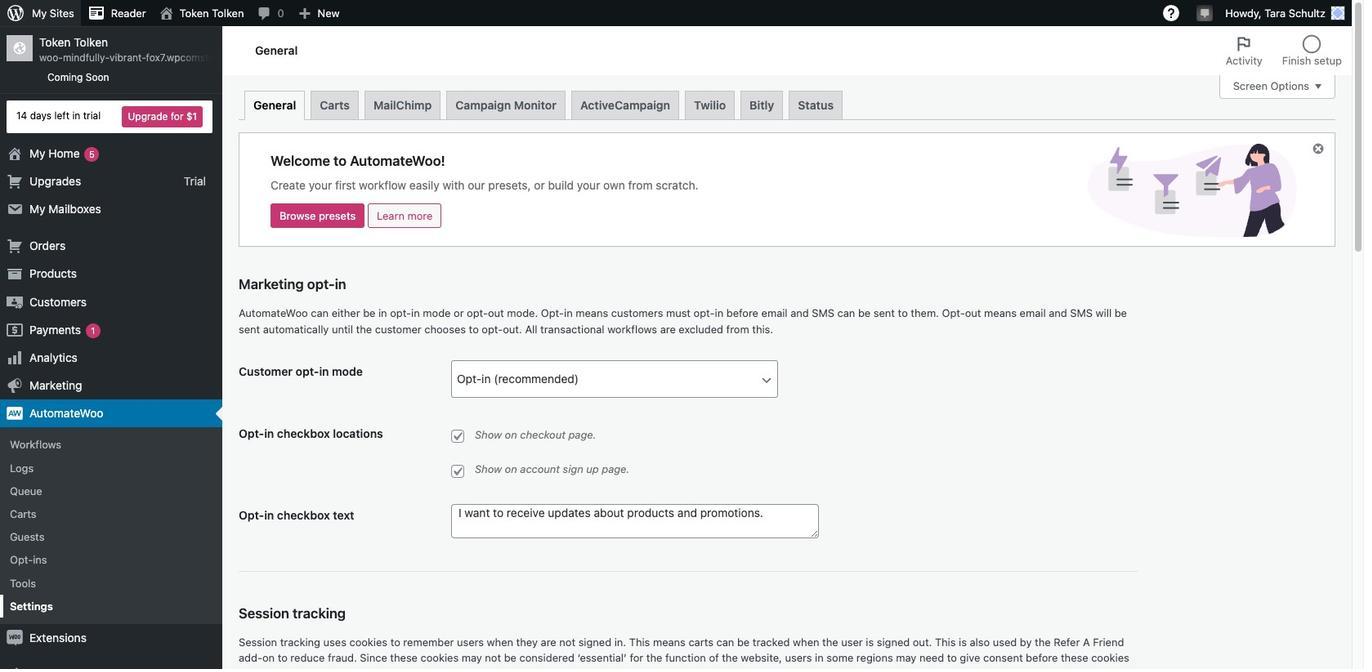 Task type: locate. For each thing, give the bounding box(es) containing it.
2 your from the left
[[577, 178, 600, 192]]

0 horizontal spatial and
[[791, 307, 809, 320]]

0 horizontal spatial sent
[[239, 323, 260, 336]]

0 horizontal spatial is
[[866, 636, 874, 649]]

before inside the automatewoo can either be in opt-in mode or opt-out mode. opt-in means customers must opt-in before email and sms can be sent to them. opt-out means email and sms will be sent automatically until the customer chooses to opt-out. all transactional workflows are excluded from this.
[[727, 307, 759, 320]]

will
[[1096, 307, 1112, 320]]

carts link right general link
[[311, 91, 359, 119]]

1 is from the left
[[866, 636, 874, 649]]

is left also
[[959, 636, 967, 649]]

0 vertical spatial carts
[[320, 98, 350, 112]]

when right tracked
[[793, 636, 820, 649]]

to left remember
[[391, 636, 400, 649]]

setup
[[1315, 54, 1342, 67]]

my
[[32, 7, 47, 20], [29, 146, 45, 160], [29, 202, 45, 216]]

show on checkout page.
[[475, 429, 596, 442]]

0 vertical spatial general
[[255, 43, 298, 57]]

0 horizontal spatial marketing
[[29, 379, 82, 393]]

in inside 'session tracking uses cookies to remember users when they are not signed in. this means carts can be tracked when the user is signed out. this is also used by the refer a friend add-on to reduce fraud. since these cookies may not be considered 'essential' for the function of the website, users in some regions may need to give consent before these cookies are set.'
[[815, 652, 824, 665]]

before down by
[[1026, 652, 1058, 665]]

or left build
[[534, 178, 545, 192]]

0 horizontal spatial token
[[39, 35, 71, 49]]

1 horizontal spatial is
[[959, 636, 967, 649]]

friend
[[1093, 636, 1124, 649]]

browse presets link
[[271, 204, 365, 228]]

0 horizontal spatial these
[[390, 652, 418, 665]]

tracking up uses
[[293, 605, 346, 622]]

are inside the automatewoo can either be in opt-in mode or opt-out mode. opt-in means customers must opt-in before email and sms can be sent to them. opt-out means email and sms will be sent automatically until the customer chooses to opt-out. all transactional workflows are excluded from this.
[[660, 323, 676, 336]]

left
[[54, 110, 70, 122]]

1 horizontal spatial or
[[534, 178, 545, 192]]

your left first
[[309, 178, 332, 192]]

and
[[791, 307, 809, 320], [1049, 307, 1068, 320]]

tracking
[[293, 605, 346, 622], [280, 636, 321, 649]]

0 horizontal spatial carts link
[[0, 503, 222, 526]]

for right 'essential'
[[630, 652, 644, 665]]

1 horizontal spatial may
[[896, 652, 917, 665]]

0 vertical spatial token
[[180, 7, 209, 20]]

1 and from the left
[[791, 307, 809, 320]]

them.
[[911, 307, 939, 320]]

sites
[[50, 7, 74, 20]]

page. up 'sign' on the left bottom of page
[[569, 429, 596, 442]]

to left 'them.'
[[898, 307, 908, 320]]

finish setup
[[1283, 54, 1342, 67]]

2 horizontal spatial are
[[660, 323, 676, 336]]

ins
[[33, 554, 47, 567]]

tools
[[10, 577, 36, 590]]

on for checkout
[[505, 429, 517, 442]]

checkbox for locations
[[277, 427, 330, 441]]

can left either
[[311, 307, 329, 320]]

1 vertical spatial sent
[[239, 323, 260, 336]]

carts inside main menu navigation
[[10, 508, 36, 521]]

1 horizontal spatial signed
[[877, 636, 910, 649]]

are down must
[[660, 323, 676, 336]]

0 vertical spatial page.
[[569, 429, 596, 442]]

marketing up the automatically
[[239, 276, 304, 293]]

1 checkbox from the top
[[277, 427, 330, 441]]

token for token tolken
[[180, 7, 209, 20]]

to left reduce
[[278, 652, 288, 665]]

may
[[462, 652, 482, 665], [896, 652, 917, 665]]

1 vertical spatial before
[[1026, 652, 1058, 665]]

14 days left in trial
[[16, 110, 101, 122]]

are up considered
[[541, 636, 557, 649]]

0 horizontal spatial your
[[309, 178, 332, 192]]

carts down queue
[[10, 508, 36, 521]]

mailchimp link
[[365, 91, 441, 119]]

2 email from the left
[[1020, 307, 1046, 320]]

page. right the up
[[602, 463, 630, 476]]

1 horizontal spatial are
[[541, 636, 557, 649]]

2 out from the left
[[965, 307, 982, 320]]

more
[[408, 210, 433, 223]]

a
[[1083, 636, 1090, 649]]

out. up need
[[913, 636, 932, 649]]

customer
[[375, 323, 422, 336]]

my for my mailboxes
[[29, 202, 45, 216]]

upgrade for $1 button
[[122, 106, 203, 127]]

show right opt-in checkbox locations checkbox
[[475, 429, 502, 442]]

0 vertical spatial sent
[[874, 307, 895, 320]]

1 horizontal spatial not
[[559, 636, 576, 649]]

session
[[239, 605, 289, 622], [239, 636, 277, 649]]

1 vertical spatial out.
[[913, 636, 932, 649]]

products
[[29, 267, 77, 281]]

uses
[[323, 636, 347, 649]]

can up of
[[717, 636, 734, 649]]

from right 'own' at the left top
[[628, 178, 653, 192]]

None checkbox
[[451, 465, 464, 478]]

2 this from the left
[[935, 636, 956, 649]]

0 vertical spatial my
[[32, 7, 47, 20]]

1 vertical spatial not
[[485, 652, 501, 665]]

opt- up customer
[[390, 307, 411, 320]]

either
[[332, 307, 360, 320]]

on
[[505, 429, 517, 442], [505, 463, 517, 476], [262, 652, 275, 665]]

checkbox for text
[[277, 508, 330, 522]]

opt- left all
[[482, 323, 503, 336]]

2 vertical spatial on
[[262, 652, 275, 665]]

0 vertical spatial on
[[505, 429, 517, 442]]

1 vertical spatial carts link
[[0, 503, 222, 526]]

tolken inside token tolken woo-mindfully-vibrant-fox7.wpcomstaging.com coming soon
[[74, 35, 108, 49]]

email up this.
[[762, 307, 788, 320]]

can inside 'session tracking uses cookies to remember users when they are not signed in. this means carts can be tracked when the user is signed out. this is also used by the refer a friend add-on to reduce fraud. since these cookies may not be considered 'essential' for the function of the website, users in some regions may need to give consent before these cookies are set.'
[[717, 636, 734, 649]]

not up considered
[[559, 636, 576, 649]]

1 vertical spatial or
[[454, 307, 464, 320]]

these down refer
[[1061, 652, 1089, 665]]

set.
[[257, 668, 276, 670]]

checkout
[[520, 429, 566, 442]]

1 horizontal spatial sent
[[874, 307, 895, 320]]

session tracking uses cookies to remember users when they are not signed in. this means carts can be tracked when the user is signed out. this is also used by the refer a friend add-on to reduce fraud. since these cookies may not be considered 'essential' for the function of the website, users in some regions may need to give consent before these cookies are set.
[[239, 636, 1130, 670]]

1 horizontal spatial means
[[653, 636, 686, 649]]

on left account
[[505, 463, 517, 476]]

considered
[[520, 652, 575, 665]]

analytics
[[29, 351, 78, 365]]

general up the welcome
[[253, 98, 296, 112]]

the left function
[[647, 652, 663, 665]]

opt- inside main menu navigation
[[10, 554, 33, 567]]

2 vertical spatial my
[[29, 202, 45, 216]]

0 horizontal spatial from
[[628, 178, 653, 192]]

1 horizontal spatial before
[[1026, 652, 1058, 665]]

1 horizontal spatial these
[[1061, 652, 1089, 665]]

0 horizontal spatial or
[[454, 307, 464, 320]]

finish setup button
[[1273, 26, 1352, 75]]

1 vertical spatial for
[[630, 652, 644, 665]]

1 vertical spatial my
[[29, 146, 45, 160]]

1 horizontal spatial your
[[577, 178, 600, 192]]

token inside token tolken woo-mindfully-vibrant-fox7.wpcomstaging.com coming soon
[[39, 35, 71, 49]]

0 horizontal spatial email
[[762, 307, 788, 320]]

token tolken woo-mindfully-vibrant-fox7.wpcomstaging.com coming soon
[[39, 35, 257, 83]]

1 show from the top
[[475, 429, 502, 442]]

token inside toolbar navigation
[[180, 7, 209, 20]]

1 horizontal spatial page.
[[602, 463, 630, 476]]

mode
[[423, 307, 451, 320], [332, 365, 363, 379]]

1 horizontal spatial carts
[[320, 98, 350, 112]]

for inside 'session tracking uses cookies to remember users when they are not signed in. this means carts can be tracked when the user is signed out. this is also used by the refer a friend add-on to reduce fraud. since these cookies may not be considered 'essential' for the function of the website, users in some regions may need to give consent before these cookies are set.'
[[630, 652, 644, 665]]

1 your from the left
[[309, 178, 332, 192]]

tab list containing activity
[[1216, 26, 1352, 75]]

automatewoo inside main menu navigation
[[29, 407, 103, 420]]

can
[[311, 307, 329, 320], [838, 307, 856, 320], [717, 636, 734, 649]]

1 vertical spatial on
[[505, 463, 517, 476]]

mode up the chooses
[[423, 307, 451, 320]]

is
[[866, 636, 874, 649], [959, 636, 967, 649]]

marketing inside main menu navigation
[[29, 379, 82, 393]]

token up fox7.wpcomstaging.com
[[180, 7, 209, 20]]

2 checkbox from the top
[[277, 508, 330, 522]]

1 vertical spatial show
[[475, 463, 502, 476]]

means up transactional
[[576, 307, 608, 320]]

on left checkout
[[505, 429, 517, 442]]

0
[[278, 7, 284, 20]]

or for mode
[[454, 307, 464, 320]]

1 horizontal spatial automatewoo
[[239, 307, 308, 320]]

general inside general link
[[253, 98, 296, 112]]

1 horizontal spatial out
[[965, 307, 982, 320]]

0 horizontal spatial automatewoo
[[29, 407, 103, 420]]

token up the woo-
[[39, 35, 71, 49]]

your
[[309, 178, 332, 192], [577, 178, 600, 192]]

cookies up since
[[350, 636, 388, 649]]

users down tracked
[[785, 652, 812, 665]]

may left need
[[896, 652, 917, 665]]

learn more
[[377, 210, 433, 223]]

opt-
[[307, 276, 335, 293], [390, 307, 411, 320], [467, 307, 488, 320], [694, 307, 715, 320], [482, 323, 503, 336], [296, 365, 319, 379]]

0 horizontal spatial for
[[171, 110, 184, 122]]

to
[[334, 153, 347, 169], [898, 307, 908, 320], [469, 323, 479, 336], [391, 636, 400, 649], [278, 652, 288, 665], [947, 652, 957, 665]]

0 vertical spatial marketing
[[239, 276, 304, 293]]

from left this.
[[726, 323, 750, 336]]

0 horizontal spatial means
[[576, 307, 608, 320]]

tracking for session tracking uses cookies to remember users when they are not signed in. this means carts can be tracked when the user is signed out. this is also used by the refer a friend add-on to reduce fraud. since these cookies may not be considered 'essential' for the function of the website, users in some regions may need to give consent before these cookies are set.
[[280, 636, 321, 649]]

carts right general link
[[320, 98, 350, 112]]

automatewoo up workflows at the left bottom
[[29, 407, 103, 420]]

users right remember
[[457, 636, 484, 649]]

0 horizontal spatial not
[[485, 652, 501, 665]]

activity button
[[1216, 26, 1273, 75]]

1 horizontal spatial tolken
[[212, 7, 244, 20]]

sent up customer
[[239, 323, 260, 336]]

be up website,
[[737, 636, 750, 649]]

0 horizontal spatial out
[[488, 307, 504, 320]]

0 vertical spatial checkbox
[[277, 427, 330, 441]]

1 horizontal spatial sms
[[1070, 307, 1093, 320]]

0 horizontal spatial are
[[239, 668, 254, 670]]

email
[[762, 307, 788, 320], [1020, 307, 1046, 320]]

page.
[[569, 429, 596, 442], [602, 463, 630, 476]]

customers
[[29, 295, 87, 309]]

1
[[91, 325, 95, 336]]

out.
[[503, 323, 522, 336], [913, 636, 932, 649]]

signed
[[579, 636, 612, 649], [877, 636, 910, 649]]

when left they
[[487, 636, 513, 649]]

workflow
[[359, 178, 406, 192]]

1 horizontal spatial cookies
[[421, 652, 459, 665]]

0 vertical spatial tolken
[[212, 7, 244, 20]]

0 vertical spatial for
[[171, 110, 184, 122]]

mindfully-
[[63, 52, 110, 64]]

signed up 'essential'
[[579, 636, 612, 649]]

the right until
[[356, 323, 372, 336]]

1 vertical spatial checkbox
[[277, 508, 330, 522]]

0 horizontal spatial may
[[462, 652, 482, 665]]

1 vertical spatial automatewoo
[[29, 407, 103, 420]]

checkbox
[[277, 427, 330, 441], [277, 508, 330, 522]]

Opt-in checkbox locations checkbox
[[451, 430, 464, 443]]

or inside the automatewoo can either be in opt-in mode or opt-out mode. opt-in means customers must opt-in before email and sms can be sent to them. opt-out means email and sms will be sent automatically until the customer chooses to opt-out. all transactional workflows are excluded from this.
[[454, 307, 464, 320]]

tab list
[[1216, 26, 1352, 75]]

1 horizontal spatial when
[[793, 636, 820, 649]]

on for account
[[505, 463, 517, 476]]

0 horizontal spatial signed
[[579, 636, 612, 649]]

means up function
[[653, 636, 686, 649]]

can left 'them.'
[[838, 307, 856, 320]]

0 horizontal spatial page.
[[569, 429, 596, 442]]

session inside 'session tracking uses cookies to remember users when they are not signed in. this means carts can be tracked when the user is signed out. this is also used by the refer a friend add-on to reduce fraud. since these cookies may not be considered 'essential' for the function of the website, users in some regions may need to give consent before these cookies are set.'
[[239, 636, 277, 649]]

mailchimp
[[374, 98, 432, 112]]

1 vertical spatial tolken
[[74, 35, 108, 49]]

my for my sites
[[32, 7, 47, 20]]

this right in. on the left bottom
[[629, 636, 650, 649]]

be right will
[[1115, 307, 1127, 320]]

1 horizontal spatial email
[[1020, 307, 1046, 320]]

1 vertical spatial from
[[726, 323, 750, 336]]

1 vertical spatial carts
[[10, 508, 36, 521]]

0 horizontal spatial tolken
[[74, 35, 108, 49]]

cookies down remember
[[421, 652, 459, 665]]

opt- for opt-in checkbox locations
[[239, 427, 264, 441]]

1 vertical spatial session
[[239, 636, 277, 649]]

signed up regions
[[877, 636, 910, 649]]

guests
[[10, 531, 44, 544]]

these
[[390, 652, 418, 665], [1061, 652, 1089, 665]]

may left considered
[[462, 652, 482, 665]]

not left considered
[[485, 652, 501, 665]]

mode down until
[[332, 365, 363, 379]]

0 horizontal spatial carts
[[10, 508, 36, 521]]

tolken up mindfully- at the left of the page
[[74, 35, 108, 49]]

show
[[475, 429, 502, 442], [475, 463, 502, 476]]

main menu navigation
[[0, 26, 257, 670]]

1 horizontal spatial this
[[935, 636, 956, 649]]

1 session from the top
[[239, 605, 289, 622]]

logs
[[10, 462, 34, 475]]

my inside 'link'
[[32, 7, 47, 20]]

1 vertical spatial tracking
[[280, 636, 321, 649]]

sign
[[563, 463, 584, 476]]

opt-
[[541, 307, 564, 320], [942, 307, 965, 320], [239, 427, 264, 441], [239, 508, 264, 522], [10, 554, 33, 567]]

before inside 'session tracking uses cookies to remember users when they are not signed in. this means carts can be tracked when the user is signed out. this is also used by the refer a friend add-on to reduce fraud. since these cookies may not be considered 'essential' for the function of the website, users in some regions may need to give consent before these cookies are set.'
[[1026, 652, 1058, 665]]

all
[[525, 323, 538, 336]]

means for session tracking
[[653, 636, 686, 649]]

your left 'own' at the left top
[[577, 178, 600, 192]]

show left account
[[475, 463, 502, 476]]

'essential'
[[578, 652, 627, 665]]

my left home
[[29, 146, 45, 160]]

email left will
[[1020, 307, 1046, 320]]

my down upgrades
[[29, 202, 45, 216]]

for left the $1
[[171, 110, 184, 122]]

tara
[[1265, 7, 1286, 20]]

sent left 'them.'
[[874, 307, 895, 320]]

tolken
[[212, 7, 244, 20], [74, 35, 108, 49]]

vibrant-
[[110, 52, 146, 64]]

on inside 'session tracking uses cookies to remember users when they are not signed in. this means carts can be tracked when the user is signed out. this is also used by the refer a friend add-on to reduce fraud. since these cookies may not be considered 'essential' for the function of the website, users in some regions may need to give consent before these cookies are set.'
[[262, 652, 275, 665]]

1 horizontal spatial carts link
[[311, 91, 359, 119]]

browse
[[280, 210, 316, 223]]

checkbox left text
[[277, 508, 330, 522]]

or for presets,
[[534, 178, 545, 192]]

or up the chooses
[[454, 307, 464, 320]]

0 vertical spatial session
[[239, 605, 289, 622]]

these down remember
[[390, 652, 418, 665]]

1 horizontal spatial and
[[1049, 307, 1068, 320]]

2 is from the left
[[959, 636, 967, 649]]

general down the 0
[[255, 43, 298, 57]]

0 vertical spatial out.
[[503, 323, 522, 336]]

1 vertical spatial marketing
[[29, 379, 82, 393]]

are down add-
[[239, 668, 254, 670]]

is up regions
[[866, 636, 874, 649]]

tolken left 0 link
[[212, 7, 244, 20]]

0 vertical spatial mode
[[423, 307, 451, 320]]

out right 'them.'
[[965, 307, 982, 320]]

my home 5
[[29, 146, 95, 160]]

automatewoo up the automatically
[[239, 307, 308, 320]]

opt- left mode.
[[467, 307, 488, 320]]

1 horizontal spatial for
[[630, 652, 644, 665]]

carts for top carts link
[[320, 98, 350, 112]]

1 when from the left
[[487, 636, 513, 649]]

1 horizontal spatial marketing
[[239, 276, 304, 293]]

out. left all
[[503, 323, 522, 336]]

2 show from the top
[[475, 463, 502, 476]]

account
[[520, 463, 560, 476]]

my left sites
[[32, 7, 47, 20]]

carts
[[320, 98, 350, 112], [10, 508, 36, 521]]

0 vertical spatial show
[[475, 429, 502, 442]]

to left give
[[947, 652, 957, 665]]

means right 'them.'
[[984, 307, 1017, 320]]

automatewoo
[[239, 307, 308, 320], [29, 407, 103, 420]]

0 vertical spatial before
[[727, 307, 759, 320]]

session for session tracking
[[239, 605, 289, 622]]

automatewoo!
[[350, 153, 445, 169]]

customer
[[239, 365, 293, 379]]

1 horizontal spatial token
[[180, 7, 209, 20]]

this up need
[[935, 636, 956, 649]]

2 session from the top
[[239, 636, 277, 649]]

reader
[[111, 7, 146, 20]]

checkbox left the locations
[[277, 427, 330, 441]]

campaign monitor
[[456, 98, 557, 112]]

campaign
[[456, 98, 511, 112]]

on up set.
[[262, 652, 275, 665]]

toolbar navigation
[[0, 0, 1352, 29]]

screen options button
[[1220, 74, 1336, 99]]

0 horizontal spatial mode
[[332, 365, 363, 379]]

1 vertical spatial token
[[39, 35, 71, 49]]

means inside 'session tracking uses cookies to remember users when they are not signed in. this means carts can be tracked when the user is signed out. this is also used by the refer a friend add-on to reduce fraud. since these cookies may not be considered 'essential' for the function of the website, users in some regions may need to give consent before these cookies are set.'
[[653, 636, 686, 649]]

marketing for marketing
[[29, 379, 82, 393]]

presets,
[[488, 178, 531, 192]]

carts link up opt-ins link
[[0, 503, 222, 526]]

reduce
[[291, 652, 325, 665]]

marketing down the analytics
[[29, 379, 82, 393]]

tolken inside token tolken link
[[212, 7, 244, 20]]

trial
[[184, 174, 206, 188]]

1 vertical spatial users
[[785, 652, 812, 665]]

automatewoo inside the automatewoo can either be in opt-in mode or opt-out mode. opt-in means customers must opt-in before email and sms can be sent to them. opt-out means email and sms will be sent automatically until the customer chooses to opt-out. all transactional workflows are excluded from this.
[[239, 307, 308, 320]]

1 horizontal spatial can
[[717, 636, 734, 649]]

1 may from the left
[[462, 652, 482, 665]]

for inside button
[[171, 110, 184, 122]]

tracking up reduce
[[280, 636, 321, 649]]

session for session tracking uses cookies to remember users when they are not signed in. this means carts can be tracked when the user is signed out. this is also used by the refer a friend add-on to reduce fraud. since these cookies may not be considered 'essential' for the function of the website, users in some regions may need to give consent before these cookies are set.
[[239, 636, 277, 649]]

when
[[487, 636, 513, 649], [793, 636, 820, 649]]

activecampaign link
[[571, 91, 679, 119]]

0 horizontal spatial this
[[629, 636, 650, 649]]

tracking inside 'session tracking uses cookies to remember users when they are not signed in. this means carts can be tracked when the user is signed out. this is also used by the refer a friend add-on to reduce fraud. since these cookies may not be considered 'essential' for the function of the website, users in some regions may need to give consent before these cookies are set.'
[[280, 636, 321, 649]]

0 horizontal spatial when
[[487, 636, 513, 649]]

1 horizontal spatial users
[[785, 652, 812, 665]]

before up this.
[[727, 307, 759, 320]]

create
[[271, 178, 306, 192]]

cookies down friend
[[1092, 652, 1130, 665]]

out left mode.
[[488, 307, 504, 320]]



Task type: describe. For each thing, give the bounding box(es) containing it.
trial
[[83, 110, 101, 122]]

0 vertical spatial from
[[628, 178, 653, 192]]

screen
[[1233, 80, 1268, 93]]

$1
[[186, 110, 197, 122]]

they
[[516, 636, 538, 649]]

orders
[[29, 239, 66, 253]]

be right either
[[363, 307, 376, 320]]

customer opt-in mode
[[239, 365, 363, 379]]

locations
[[333, 427, 383, 441]]

show on account sign up page.
[[475, 463, 630, 476]]

refer
[[1054, 636, 1080, 649]]

payments 1
[[29, 323, 95, 337]]

new
[[318, 7, 340, 20]]

days
[[30, 110, 52, 122]]

from inside the automatewoo can either be in opt-in mode or opt-out mode. opt-in means customers must opt-in before email and sms can be sent to them. opt-out means email and sms will be sent automatically until the customer chooses to opt-out. all transactional workflows are excluded from this.
[[726, 323, 750, 336]]

be left 'them.'
[[858, 307, 871, 320]]

1 vertical spatial are
[[541, 636, 557, 649]]

upgrades
[[29, 174, 81, 188]]

fox7.wpcomstaging.com
[[146, 52, 257, 64]]

notification image
[[1199, 6, 1212, 19]]

need
[[920, 652, 944, 665]]

1 vertical spatial page.
[[602, 463, 630, 476]]

until
[[332, 323, 353, 336]]

0 vertical spatial carts link
[[311, 91, 359, 119]]

2 and from the left
[[1049, 307, 1068, 320]]

opt-in checkbox text
[[239, 508, 354, 522]]

also
[[970, 636, 990, 649]]

workflows link
[[0, 434, 222, 457]]

up
[[586, 463, 599, 476]]

opt- for opt-in checkbox text
[[239, 508, 264, 522]]

automatewoo link
[[0, 400, 222, 428]]

1 this from the left
[[629, 636, 650, 649]]

howdy, tara schultz
[[1226, 7, 1326, 20]]

logs link
[[0, 457, 222, 480]]

mode inside the automatewoo can either be in opt-in mode or opt-out mode. opt-in means customers must opt-in before email and sms can be sent to them. opt-out means email and sms will be sent automatically until the customer chooses to opt-out. all transactional workflows are excluded from this.
[[423, 307, 451, 320]]

automatically
[[263, 323, 329, 336]]

text
[[333, 508, 354, 522]]

1 out from the left
[[488, 307, 504, 320]]

activity
[[1226, 54, 1263, 67]]

show for show on checkout page.
[[475, 429, 502, 442]]

0 horizontal spatial can
[[311, 307, 329, 320]]

in inside navigation
[[72, 110, 80, 122]]

1 vertical spatial mode
[[332, 365, 363, 379]]

workflows
[[10, 439, 61, 452]]

home
[[48, 146, 80, 160]]

twilio
[[694, 98, 726, 112]]

tracking for session tracking
[[293, 605, 346, 622]]

function
[[665, 652, 706, 665]]

since
[[360, 652, 387, 665]]

my mailboxes link
[[0, 195, 222, 223]]

create your first workflow easily with our presets, or build your own from scratch.
[[271, 178, 699, 192]]

opt- for opt-ins
[[10, 554, 33, 567]]

own
[[604, 178, 625, 192]]

marketing link
[[0, 372, 222, 400]]

my for my home 5
[[29, 146, 45, 160]]

opt- right customer
[[296, 365, 319, 379]]

coming
[[47, 71, 83, 83]]

excluded
[[679, 323, 724, 336]]

0 horizontal spatial cookies
[[350, 636, 388, 649]]

token for token tolken woo-mindfully-vibrant-fox7.wpcomstaging.com coming soon
[[39, 35, 71, 49]]

orders link
[[0, 232, 222, 260]]

status link
[[789, 91, 843, 119]]

the right by
[[1035, 636, 1051, 649]]

2 horizontal spatial means
[[984, 307, 1017, 320]]

2 sms from the left
[[1070, 307, 1093, 320]]

presets
[[319, 210, 356, 223]]

my mailboxes
[[29, 202, 101, 216]]

1 sms from the left
[[812, 307, 835, 320]]

out. inside the automatewoo can either be in opt-in mode or opt-out mode. opt-in means customers must opt-in before email and sms can be sent to them. opt-out means email and sms will be sent automatically until the customer chooses to opt-out. all transactional workflows are excluded from this.
[[503, 323, 522, 336]]

automatewoo for automatewoo can either be in opt-in mode or opt-out mode. opt-in means customers must opt-in before email and sms can be sent to them. opt-out means email and sms will be sent automatically until the customer chooses to opt-out. all transactional workflows are excluded from this.
[[239, 307, 308, 320]]

show for show on account sign up page.
[[475, 463, 502, 476]]

automatewoo for automatewoo
[[29, 407, 103, 420]]

extensions link
[[0, 625, 222, 653]]

tolken for token tolken woo-mindfully-vibrant-fox7.wpcomstaging.com coming soon
[[74, 35, 108, 49]]

website,
[[741, 652, 782, 665]]

mode.
[[507, 307, 538, 320]]

chooses
[[425, 323, 466, 336]]

tolken for token tolken
[[212, 7, 244, 20]]

opt- up either
[[307, 276, 335, 293]]

means for marketing opt-in
[[576, 307, 608, 320]]

new link
[[291, 0, 346, 26]]

the right of
[[722, 652, 738, 665]]

opt- up excluded
[[694, 307, 715, 320]]

upgrade
[[128, 110, 168, 122]]

monitor
[[514, 98, 557, 112]]

marketing for marketing opt-in
[[239, 276, 304, 293]]

2 may from the left
[[896, 652, 917, 665]]

status
[[798, 98, 834, 112]]

must
[[666, 307, 691, 320]]

with
[[443, 178, 465, 192]]

regions
[[857, 652, 893, 665]]

2 signed from the left
[[877, 636, 910, 649]]

the inside the automatewoo can either be in opt-in mode or opt-out mode. opt-in means customers must opt-in before email and sms can be sent to them. opt-out means email and sms will be sent automatically until the customer chooses to opt-out. all transactional workflows are excluded from this.
[[356, 323, 372, 336]]

workflows
[[608, 323, 657, 336]]

2 horizontal spatial can
[[838, 307, 856, 320]]

give
[[960, 652, 981, 665]]

analytics link
[[0, 344, 222, 372]]

scratch.
[[656, 178, 699, 192]]

some
[[827, 652, 854, 665]]

customers
[[611, 307, 663, 320]]

tracked
[[753, 636, 790, 649]]

in.
[[615, 636, 626, 649]]

opt-in checkbox locations
[[239, 427, 383, 441]]

Opt-in checkbox text text field
[[451, 504, 819, 538]]

my sites
[[32, 7, 74, 20]]

tools link
[[0, 572, 222, 595]]

campaign monitor link
[[447, 91, 566, 119]]

2 these from the left
[[1061, 652, 1089, 665]]

twilio link
[[685, 91, 735, 119]]

products link
[[0, 260, 222, 288]]

session tracking
[[239, 605, 346, 622]]

1 signed from the left
[[579, 636, 612, 649]]

this.
[[752, 323, 774, 336]]

be down they
[[504, 652, 517, 665]]

opt-ins link
[[0, 549, 222, 572]]

to right the chooses
[[469, 323, 479, 336]]

1 email from the left
[[762, 307, 788, 320]]

2 vertical spatial are
[[239, 668, 254, 670]]

to up first
[[334, 153, 347, 169]]

consent
[[984, 652, 1023, 665]]

2 horizontal spatial cookies
[[1092, 652, 1130, 665]]

1 these from the left
[[390, 652, 418, 665]]

welcome to automatewoo!
[[271, 153, 445, 169]]

options
[[1271, 80, 1310, 93]]

0 link
[[251, 0, 291, 26]]

general link
[[244, 91, 305, 120]]

out. inside 'session tracking uses cookies to remember users when they are not signed in. this means carts can be tracked when the user is signed out. this is also used by the refer a friend add-on to reduce fraud. since these cookies may not be considered 'essential' for the function of the website, users in some regions may need to give consent before these cookies are set.'
[[913, 636, 932, 649]]

learn more link
[[368, 204, 442, 228]]

2 when from the left
[[793, 636, 820, 649]]

woo-
[[39, 52, 63, 64]]

guests link
[[0, 526, 222, 549]]

0 horizontal spatial users
[[457, 636, 484, 649]]

user
[[841, 636, 863, 649]]

token tolken link
[[153, 0, 251, 26]]

carts for the bottom carts link
[[10, 508, 36, 521]]

by
[[1020, 636, 1032, 649]]

fraud.
[[328, 652, 357, 665]]

screen options
[[1233, 80, 1310, 93]]

the up some
[[823, 636, 839, 649]]



Task type: vqa. For each thing, say whether or not it's contained in the screenshot.
out to the right
yes



